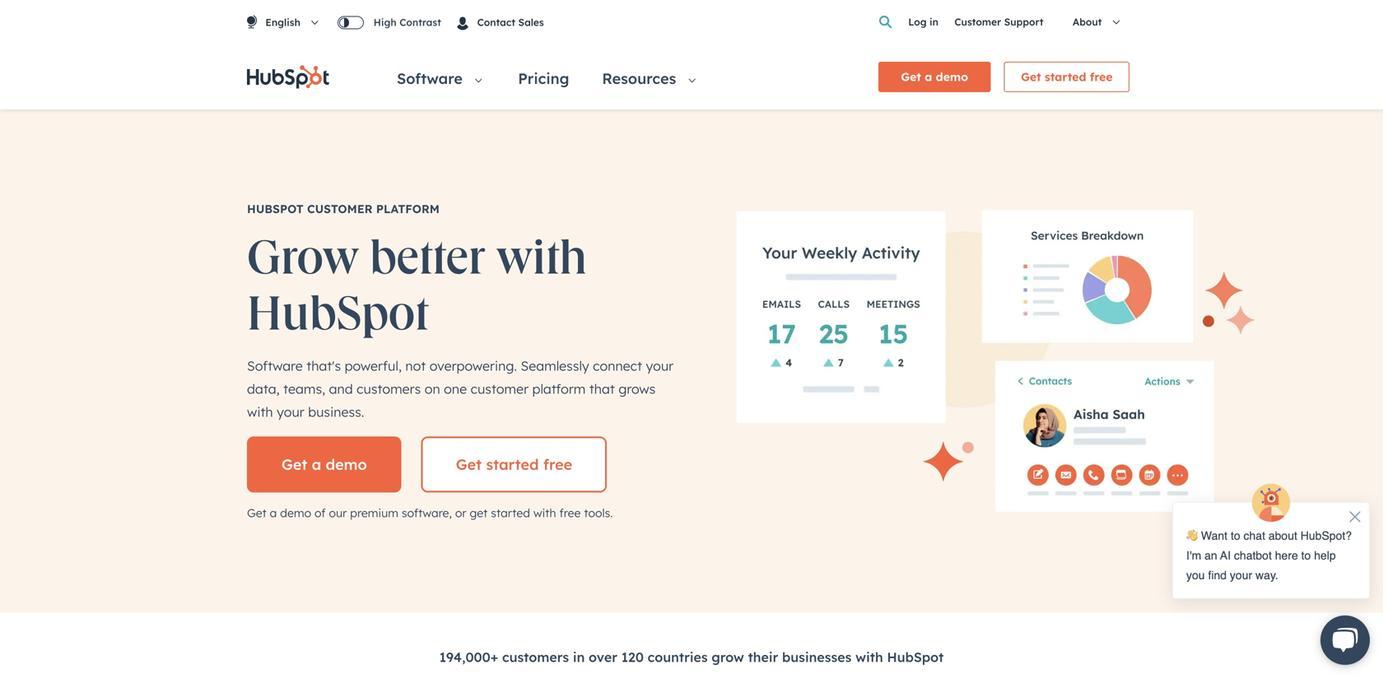 Task type: describe. For each thing, give the bounding box(es) containing it.
1 vertical spatial customers
[[502, 649, 569, 666]]

free for get started free "link" to the left
[[543, 455, 572, 474]]

not
[[405, 358, 426, 374]]

powerful,
[[345, 358, 402, 374]]

on
[[425, 381, 440, 397]]

log in link
[[908, 13, 938, 31]]

and
[[329, 381, 353, 397]]

software for software that's powerful, not overpowering. seamlessly connect your data, teams, and customers on one customer platform that grows with your business.
[[247, 358, 303, 374]]

0 vertical spatial get started free link
[[1004, 62, 1129, 92]]

software that's powerful, not overpowering. seamlessly connect your data, teams, and customers on one customer platform that grows with your business.
[[247, 358, 673, 420]]

resources
[[602, 69, 681, 88]]

grow
[[247, 226, 359, 289]]

data,
[[247, 381, 280, 397]]

started for get started free "link" to the left
[[486, 455, 539, 474]]

contact
[[477, 16, 515, 28]]

grows
[[619, 381, 656, 397]]

english button
[[247, 0, 335, 44]]

one
[[444, 381, 467, 397]]

0 vertical spatial get a demo
[[901, 70, 968, 84]]

customer support
[[954, 16, 1043, 28]]

grow better with hubspot
[[247, 226, 587, 345]]

0 horizontal spatial get started free link
[[421, 437, 607, 493]]

teams,
[[283, 381, 325, 397]]

hubspot
[[247, 202, 304, 216]]

premium
[[350, 506, 398, 520]]

customer
[[954, 16, 1001, 28]]

high contrast button
[[337, 16, 441, 29]]

194,000+ customers in over 120 countries grow their businesses with hubspot
[[439, 649, 944, 666]]

get a demo link for get started free "link" to the left
[[247, 437, 402, 493]]

about
[[1073, 16, 1105, 28]]

get down teams,
[[282, 455, 307, 474]]

log
[[908, 16, 927, 28]]

get left of
[[247, 506, 267, 520]]

hubspot image
[[247, 65, 329, 89]]

hubspot inside the grow better with hubspot
[[247, 281, 428, 345]]

high contrast
[[374, 16, 441, 28]]

support
[[1004, 16, 1043, 28]]

business.
[[308, 404, 364, 420]]

demo for the top get started free "link"
[[936, 70, 968, 84]]

that's
[[306, 358, 341, 374]]

free for the top get started free "link"
[[1090, 70, 1113, 84]]

of
[[314, 506, 326, 520]]

get down log
[[901, 70, 921, 84]]

pricing link
[[498, 44, 582, 109]]

better
[[370, 226, 486, 289]]

their
[[748, 649, 778, 666]]

pricing
[[518, 69, 569, 88]]

get down support
[[1021, 70, 1041, 84]]

demo for get started free "link" to the left
[[326, 455, 367, 474]]

chat widget region
[[1156, 482, 1383, 678]]

with inside the grow better with hubspot
[[497, 226, 587, 289]]

2 vertical spatial a
[[270, 506, 277, 520]]

1 vertical spatial hubspot
[[887, 649, 944, 666]]

or
[[455, 506, 466, 520]]

over
[[589, 649, 617, 666]]

0 horizontal spatial in
[[573, 649, 585, 666]]

194,000+
[[439, 649, 498, 666]]

customer
[[471, 381, 529, 397]]

software for software
[[397, 69, 467, 88]]



Task type: vqa. For each thing, say whether or not it's contained in the screenshot.
English Dropdown Button
yes



Task type: locate. For each thing, give the bounding box(es) containing it.
software inside software that's powerful, not overpowering. seamlessly connect your data, teams, and customers on one customer platform that grows with your business.
[[247, 358, 303, 374]]

software,
[[402, 506, 452, 520]]

with
[[497, 226, 587, 289], [247, 404, 273, 420], [533, 506, 556, 520], [855, 649, 883, 666]]

started right get
[[491, 506, 530, 520]]

2 vertical spatial started
[[491, 506, 530, 520]]

0 vertical spatial software
[[397, 69, 467, 88]]

customers
[[357, 381, 421, 397], [502, 649, 569, 666]]

0 horizontal spatial get a demo
[[282, 455, 367, 474]]

0 vertical spatial get a demo link
[[878, 62, 991, 92]]

started for the top get started free "link"
[[1045, 70, 1086, 84]]

demo
[[936, 70, 968, 84], [326, 455, 367, 474], [280, 506, 311, 520]]

0 vertical spatial in
[[930, 16, 938, 28]]

1 horizontal spatial your
[[646, 358, 673, 374]]

0 vertical spatial hubspot
[[247, 281, 428, 345]]

customer
[[307, 202, 373, 216]]

get started free for the top get started free "link"
[[1021, 70, 1113, 84]]

overpowering.
[[430, 358, 517, 374]]

contrast
[[399, 16, 441, 28]]

countries
[[648, 649, 708, 666]]

software button
[[377, 44, 498, 109]]

free left tools.
[[559, 506, 581, 520]]

1 vertical spatial get a demo link
[[247, 437, 402, 493]]

0 vertical spatial get started free
[[1021, 70, 1113, 84]]

log in
[[908, 16, 938, 28]]

platform
[[376, 202, 440, 216]]

grow
[[712, 649, 744, 666]]

get started free link down about
[[1004, 62, 1129, 92]]

2 vertical spatial demo
[[280, 506, 311, 520]]

demo down customer
[[936, 70, 968, 84]]

free
[[1090, 70, 1113, 84], [543, 455, 572, 474], [559, 506, 581, 520]]

1 horizontal spatial software
[[397, 69, 467, 88]]

a up of
[[312, 455, 321, 474]]

1 vertical spatial free
[[543, 455, 572, 474]]

connect
[[593, 358, 642, 374]]

0 vertical spatial free
[[1090, 70, 1113, 84]]

get a demo of our premium software, or get started with free tools.
[[247, 506, 613, 520]]

1 horizontal spatial demo
[[326, 455, 367, 474]]

tools.
[[584, 506, 613, 520]]

your down teams,
[[277, 404, 304, 420]]

1 horizontal spatial hubspot
[[887, 649, 944, 666]]

0 horizontal spatial demo
[[280, 506, 311, 520]]

a down 'log in'
[[925, 70, 932, 84]]

customer support link
[[954, 16, 1043, 28]]

started down about
[[1045, 70, 1086, 84]]

0 vertical spatial a
[[925, 70, 932, 84]]

customers right 194,000+
[[502, 649, 569, 666]]

that
[[589, 381, 615, 397]]

software down contrast
[[397, 69, 467, 88]]

in
[[930, 16, 938, 28], [573, 649, 585, 666]]

get started free for get started free "link" to the left
[[456, 455, 572, 474]]

demo left of
[[280, 506, 311, 520]]

1 vertical spatial get started free
[[456, 455, 572, 474]]

1 vertical spatial software
[[247, 358, 303, 374]]

started
[[1045, 70, 1086, 84], [486, 455, 539, 474], [491, 506, 530, 520]]

2 horizontal spatial demo
[[936, 70, 968, 84]]

started up get
[[486, 455, 539, 474]]

0 horizontal spatial hubspot
[[247, 281, 428, 345]]

software
[[397, 69, 467, 88], [247, 358, 303, 374]]

get started free
[[1021, 70, 1113, 84], [456, 455, 572, 474]]

resources button
[[582, 44, 712, 109]]

0 vertical spatial demo
[[936, 70, 968, 84]]

contact sales link
[[444, 4, 557, 41]]

your
[[646, 358, 673, 374], [277, 404, 304, 420]]

a left of
[[270, 506, 277, 520]]

get up or
[[456, 455, 482, 474]]

get a demo link down 'log in'
[[878, 62, 991, 92]]

1 horizontal spatial get a demo link
[[878, 62, 991, 92]]

businesses
[[782, 649, 852, 666]]

1 vertical spatial started
[[486, 455, 539, 474]]

software up the data,
[[247, 358, 303, 374]]

with inside software that's powerful, not overpowering. seamlessly connect your data, teams, and customers on one customer platform that grows with your business.
[[247, 404, 273, 420]]

1 horizontal spatial get started free
[[1021, 70, 1113, 84]]

customers inside software that's powerful, not overpowering. seamlessly connect your data, teams, and customers on one customer platform that grows with your business.
[[357, 381, 421, 397]]

get
[[470, 506, 488, 520]]

0 horizontal spatial get a demo link
[[247, 437, 402, 493]]

2 vertical spatial free
[[559, 506, 581, 520]]

1 horizontal spatial customers
[[502, 649, 569, 666]]

0 vertical spatial started
[[1045, 70, 1086, 84]]

get a demo link
[[878, 62, 991, 92], [247, 437, 402, 493]]

a for get started free "link" to the left
[[312, 455, 321, 474]]

high
[[374, 16, 397, 28]]

1 horizontal spatial get a demo
[[901, 70, 968, 84]]

get a demo link for the top get started free "link"
[[878, 62, 991, 92]]

Search search field
[[876, 12, 905, 32]]

1 vertical spatial get a demo
[[282, 455, 367, 474]]

our
[[329, 506, 347, 520]]

about button
[[1059, 7, 1136, 38]]

1 horizontal spatial get started free link
[[1004, 62, 1129, 92]]

1 horizontal spatial a
[[312, 455, 321, 474]]

your up the grows
[[646, 358, 673, 374]]

a for the top get started free "link"
[[925, 70, 932, 84]]

hubspot customer platform
[[247, 202, 440, 216]]

0 horizontal spatial software
[[247, 358, 303, 374]]

demo up our at the bottom of page
[[326, 455, 367, 474]]

0 horizontal spatial get started free
[[456, 455, 572, 474]]

software inside dropdown button
[[397, 69, 467, 88]]

platform
[[532, 381, 586, 397]]

120
[[621, 649, 644, 666]]

0 vertical spatial customers
[[357, 381, 421, 397]]

0 horizontal spatial a
[[270, 506, 277, 520]]

get a demo down 'log in'
[[901, 70, 968, 84]]

in right log
[[930, 16, 938, 28]]

2 horizontal spatial a
[[925, 70, 932, 84]]

1 vertical spatial demo
[[326, 455, 367, 474]]

customers down powerful,
[[357, 381, 421, 397]]

get started free down about
[[1021, 70, 1113, 84]]

1 vertical spatial your
[[277, 404, 304, 420]]

0 horizontal spatial your
[[277, 404, 304, 420]]

contact sales
[[474, 16, 544, 28]]

free down about dropdown button
[[1090, 70, 1113, 84]]

0 horizontal spatial customers
[[357, 381, 421, 397]]

get a demo up of
[[282, 455, 367, 474]]

free down platform
[[543, 455, 572, 474]]

get a demo link up of
[[247, 437, 402, 493]]

get started free link up get
[[421, 437, 607, 493]]

get started free link
[[1004, 62, 1129, 92], [421, 437, 607, 493]]

sales
[[518, 16, 544, 28]]

1 vertical spatial a
[[312, 455, 321, 474]]

get a demo
[[901, 70, 968, 84], [282, 455, 367, 474]]

0 vertical spatial your
[[646, 358, 673, 374]]

a
[[925, 70, 932, 84], [312, 455, 321, 474], [270, 506, 277, 520]]

1 vertical spatial get started free link
[[421, 437, 607, 493]]

1 horizontal spatial in
[[930, 16, 938, 28]]

1 vertical spatial in
[[573, 649, 585, 666]]

seamlessly
[[521, 358, 589, 374]]

get started free up get
[[456, 455, 572, 474]]

view of a hubspot user's weekly email, calling, and meeting activity, a contact record, and a customer service report in their hubspot customer platform image
[[736, 210, 1255, 512]]

hubspot
[[247, 281, 428, 345], [887, 649, 944, 666]]

get
[[901, 70, 921, 84], [1021, 70, 1041, 84], [282, 455, 307, 474], [456, 455, 482, 474], [247, 506, 267, 520]]

english
[[262, 16, 300, 28]]

in left over
[[573, 649, 585, 666]]



